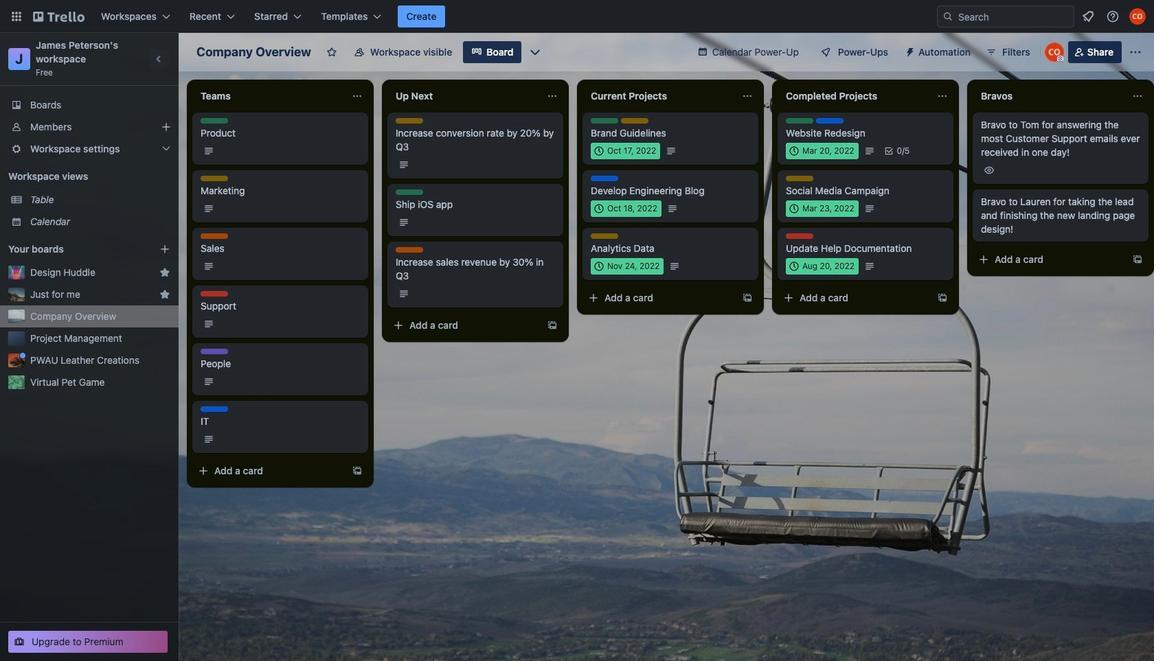 Task type: locate. For each thing, give the bounding box(es) containing it.
color: green, title: "product" element
[[201, 118, 228, 124], [591, 118, 618, 124], [786, 118, 813, 124], [396, 190, 423, 195]]

1 vertical spatial color: blue, title: "it" element
[[591, 176, 618, 181]]

0 vertical spatial starred icon image
[[159, 267, 170, 278]]

1 vertical spatial color: orange, title: "sales" element
[[396, 247, 423, 253]]

color: red, title: "support" element
[[786, 234, 813, 239], [201, 291, 228, 297]]

color: yellow, title: "marketing" element
[[396, 118, 423, 124], [621, 118, 649, 124], [201, 176, 228, 181], [786, 176, 813, 181], [591, 234, 618, 239]]

1 vertical spatial starred icon image
[[159, 289, 170, 300]]

None text field
[[583, 85, 737, 107], [973, 85, 1127, 107], [583, 85, 737, 107], [973, 85, 1127, 107]]

None text field
[[192, 85, 346, 107], [387, 85, 541, 107], [778, 85, 932, 107], [192, 85, 346, 107], [387, 85, 541, 107], [778, 85, 932, 107]]

1 horizontal spatial color: orange, title: "sales" element
[[396, 247, 423, 253]]

1 vertical spatial color: red, title: "support" element
[[201, 291, 228, 297]]

starred icon image
[[159, 267, 170, 278], [159, 289, 170, 300]]

2 starred icon image from the top
[[159, 289, 170, 300]]

0 notifications image
[[1080, 8, 1097, 25]]

this member is an admin of this board. image
[[1057, 56, 1063, 62]]

2 vertical spatial color: blue, title: "it" element
[[201, 407, 228, 412]]

workspace navigation collapse icon image
[[150, 49, 169, 69]]

show menu image
[[1129, 45, 1143, 59]]

0 horizontal spatial color: red, title: "support" element
[[201, 291, 228, 297]]

1 horizontal spatial color: red, title: "support" element
[[786, 234, 813, 239]]

customize views image
[[529, 45, 542, 59]]

color: blue, title: "it" element
[[816, 118, 844, 124], [591, 176, 618, 181], [201, 407, 228, 412]]

0 vertical spatial color: blue, title: "it" element
[[816, 118, 844, 124]]

None checkbox
[[591, 143, 660, 159], [786, 258, 859, 275], [591, 143, 660, 159], [786, 258, 859, 275]]

your boards with 6 items element
[[8, 241, 139, 258]]

create from template… image
[[1132, 254, 1143, 265], [742, 293, 753, 304], [937, 293, 948, 304], [352, 466, 363, 477]]

0 horizontal spatial color: blue, title: "it" element
[[201, 407, 228, 412]]

0 vertical spatial color: orange, title: "sales" element
[[201, 234, 228, 239]]

christina overa (christinaovera) image
[[1045, 43, 1064, 62]]

add board image
[[159, 244, 170, 255]]

color: orange, title: "sales" element
[[201, 234, 228, 239], [396, 247, 423, 253]]

create from template… image
[[547, 320, 558, 331]]

None checkbox
[[786, 143, 859, 159], [591, 201, 662, 217], [786, 201, 859, 217], [591, 258, 664, 275], [786, 143, 859, 159], [591, 201, 662, 217], [786, 201, 859, 217], [591, 258, 664, 275]]



Task type: describe. For each thing, give the bounding box(es) containing it.
1 starred icon image from the top
[[159, 267, 170, 278]]

christina overa (christinaovera) image
[[1129, 8, 1146, 25]]

0 vertical spatial color: red, title: "support" element
[[786, 234, 813, 239]]

Search field
[[954, 7, 1074, 26]]

primary element
[[0, 0, 1154, 33]]

back to home image
[[33, 5, 85, 27]]

star or unstar board image
[[326, 47, 337, 58]]

open information menu image
[[1106, 10, 1120, 23]]

Board name text field
[[190, 41, 318, 63]]

2 horizontal spatial color: blue, title: "it" element
[[816, 118, 844, 124]]

search image
[[943, 11, 954, 22]]

color: purple, title: "people" element
[[201, 349, 228, 355]]

0 horizontal spatial color: orange, title: "sales" element
[[201, 234, 228, 239]]

1 horizontal spatial color: blue, title: "it" element
[[591, 176, 618, 181]]

sm image
[[899, 41, 919, 60]]



Task type: vqa. For each thing, say whether or not it's contained in the screenshot.
JEREMY
no



